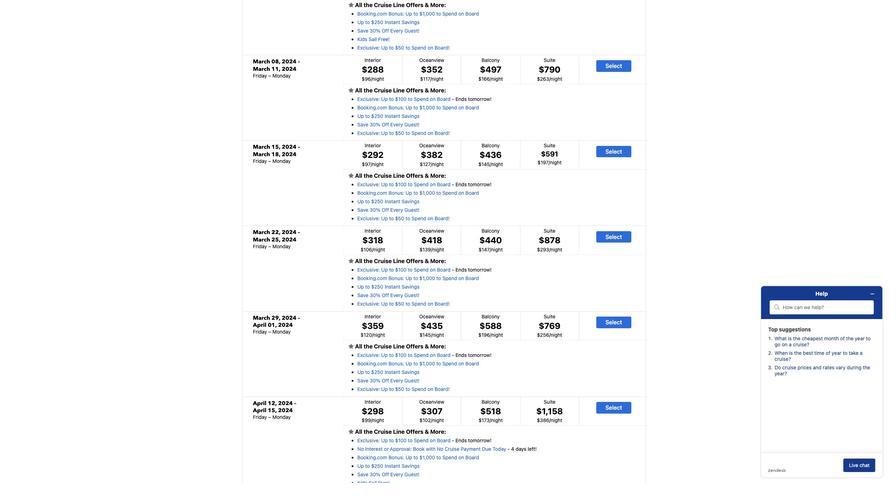 Task type: vqa. For each thing, say whether or not it's contained in the screenshot.
the rightmost are
no



Task type: locate. For each thing, give the bounding box(es) containing it.
night inside interior $318 $106 / night
[[373, 247, 385, 253]]

2 monday from the top
[[272, 158, 291, 164]]

march
[[253, 58, 270, 66], [253, 65, 270, 73], [253, 143, 270, 151], [253, 151, 270, 159], [253, 229, 270, 237], [253, 236, 270, 244], [253, 314, 270, 322]]

6 exclusive: from the top
[[357, 267, 380, 273]]

save up interior $359 $120 / night
[[357, 292, 368, 299]]

offers down $435
[[406, 344, 423, 350]]

$139
[[419, 247, 431, 253]]

6 line from the top
[[393, 429, 405, 435]]

3 march from the top
[[253, 143, 270, 151]]

1 vertical spatial 15,
[[268, 407, 277, 415]]

/ inside the suite $878 $293 / night
[[549, 247, 551, 253]]

6 $1,000 from the top
[[419, 455, 435, 461]]

ends for $497
[[455, 96, 467, 102]]

$96
[[362, 76, 371, 82]]

4 30% from the top
[[370, 292, 380, 299]]

5 & from the top
[[425, 344, 429, 350]]

savings
[[402, 19, 420, 25], [402, 113, 420, 119], [402, 199, 420, 205], [402, 284, 420, 290], [402, 369, 420, 375], [402, 463, 420, 469]]

/ inside oceanview $352 $117 / night
[[430, 76, 432, 82]]

-
[[452, 96, 454, 102], [452, 181, 454, 188], [452, 267, 454, 273], [452, 352, 454, 358], [452, 438, 454, 444], [508, 446, 510, 452]]

/ down $591
[[549, 160, 550, 166]]

$256
[[537, 332, 549, 338]]

night inside suite $769 $256 / night
[[551, 332, 562, 338]]

save 30% off every guest! link up interior $298 $99 / night
[[357, 378, 419, 384]]

5 instant from the top
[[385, 369, 400, 375]]

2 30% from the top
[[370, 122, 380, 128]]

bonus: for $359
[[388, 361, 404, 367]]

all the cruise line offers & more: down "$127"
[[354, 173, 446, 179]]

oceanview for $418
[[419, 228, 444, 234]]

interior
[[365, 57, 381, 63], [365, 143, 381, 149], [365, 228, 381, 234], [365, 314, 381, 320], [365, 399, 381, 405]]

/ inside interior $298 $99 / night
[[371, 418, 372, 424]]

1 the from the top
[[364, 2, 373, 8]]

08,
[[271, 58, 280, 66]]

no left the interest on the left of the page
[[357, 446, 364, 452]]

4 exclusive: up to $100 to spend on board -                   ends tomorrow! booking.com bonus: up to $1,000 to spend on board up to $250 instant savings save 30% off every guest! exclusive: up to $50 to spend on board! from the top
[[357, 352, 492, 392]]

1 guest! from the top
[[404, 28, 419, 34]]

3 guest! from the top
[[404, 207, 419, 213]]

night inside balcony $436 $145 / night
[[491, 161, 503, 167]]

monday inside "april 12, 2024 – april 15, 2024 friday – monday"
[[272, 415, 291, 421]]

all up kids
[[355, 2, 362, 8]]

guest! for $435
[[404, 378, 419, 384]]

tomorrow! down $166
[[468, 96, 492, 102]]

$50 inside the booking.com bonus: up to $1,000 to spend on board up to $250 instant savings save 30% off every guest! kids sail free! exclusive: up to $50 to spend on board!
[[395, 45, 404, 51]]

$1,000 inside exclusive: up to $100 to spend on board -                   ends tomorrow! no interest or approval: book with no cruise payment due today -                         4 days left! booking.com bonus: up to $1,000 to spend on board up to $250 instant savings save 30% off every guest!
[[419, 455, 435, 461]]

1 $100 from the top
[[395, 96, 407, 102]]

board! up oceanview $435 $145 / night
[[435, 301, 450, 307]]

all for $298
[[355, 429, 362, 435]]

night down $497
[[491, 76, 503, 82]]

/ down $436
[[490, 161, 491, 167]]

4 the from the top
[[364, 258, 373, 265]]

/ inside interior $318 $106 / night
[[372, 247, 373, 253]]

on
[[458, 11, 464, 17], [428, 45, 433, 51], [430, 96, 436, 102], [458, 105, 464, 111], [428, 130, 433, 136], [430, 181, 436, 188], [458, 190, 464, 196], [428, 216, 433, 222], [430, 267, 436, 273], [458, 275, 464, 282], [428, 301, 433, 307], [430, 352, 436, 358], [458, 361, 464, 367], [428, 386, 433, 392], [430, 438, 436, 444], [458, 455, 464, 461]]

5 tomorrow! from the top
[[468, 438, 492, 444]]

$100 for $292
[[395, 181, 407, 188]]

balcony inside balcony $518 $173 / night
[[482, 399, 500, 405]]

cruise down $292
[[374, 173, 392, 179]]

/ inside balcony $436 $145 / night
[[490, 161, 491, 167]]

5 balcony from the top
[[482, 399, 500, 405]]

night for $288
[[372, 76, 384, 82]]

more: for $307
[[430, 429, 446, 435]]

night down $418
[[432, 247, 444, 253]]

exclusive: up to $50 to spend on board! link
[[357, 45, 450, 51], [357, 130, 450, 136], [357, 216, 450, 222], [357, 301, 450, 307], [357, 386, 450, 392]]

all for $288
[[355, 87, 362, 94]]

/ down $497
[[490, 76, 491, 82]]

exclusive: up to $100 to spend on board link
[[357, 96, 450, 102], [357, 181, 450, 188], [357, 267, 450, 273], [357, 352, 450, 358], [357, 438, 450, 444]]

15, inside "april 12, 2024 – april 15, 2024 friday – monday"
[[268, 407, 277, 415]]

/ for $292
[[371, 161, 372, 167]]

night inside the suite $1,158 $386 / night
[[551, 418, 562, 424]]

night inside interior $292 $97 / night
[[372, 161, 384, 167]]

/ for $359
[[372, 332, 373, 338]]

the for $318
[[364, 258, 373, 265]]

$435
[[421, 321, 443, 331]]

4 board! from the top
[[435, 301, 450, 307]]

5 exclusive: up to $100 to spend on board link from the top
[[357, 438, 450, 444]]

save up interior $318 $106 / night
[[357, 207, 368, 213]]

2024
[[282, 58, 296, 66], [282, 65, 296, 73], [282, 143, 296, 151], [282, 151, 296, 159], [282, 229, 296, 237], [282, 236, 296, 244], [282, 314, 296, 322], [278, 322, 293, 329], [278, 400, 293, 408], [278, 407, 293, 415]]

up to $250 instant savings link
[[357, 19, 420, 25], [357, 113, 420, 119], [357, 199, 420, 205], [357, 284, 420, 290], [357, 369, 420, 375], [357, 463, 420, 469]]

night down $1,158
[[551, 418, 562, 424]]

night down $382
[[432, 161, 444, 167]]

0 horizontal spatial $145
[[419, 332, 431, 338]]

/ inside suite $790 $263 / night
[[549, 76, 551, 82]]

$120
[[361, 332, 372, 338]]

$145 for $435
[[419, 332, 431, 338]]

every for $288
[[390, 122, 403, 128]]

all the cruise line offers & more: up the booking.com bonus: up to $1,000 to spend on board up to $250 instant savings save 30% off every guest! kids sail free! exclusive: up to $50 to spend on board!
[[354, 2, 446, 8]]

1 select link from the top
[[596, 60, 631, 72]]

every
[[390, 28, 403, 34], [390, 122, 403, 128], [390, 207, 403, 213], [390, 292, 403, 299], [390, 378, 403, 384], [390, 472, 403, 478]]

march 29, 2024 – april 01, 2024 friday – monday
[[253, 314, 300, 335]]

monday inside march 08, 2024 – march 11, 2024 friday – monday
[[272, 73, 291, 79]]

ends for $436
[[455, 181, 467, 188]]

save 30% off every guest! link up interior $318 $106 / night
[[357, 207, 419, 213]]

interior inside interior $318 $106 / night
[[365, 228, 381, 234]]

4 select from the top
[[605, 319, 622, 326]]

2 exclusive: up to $100 to spend on board -                   ends tomorrow! booking.com bonus: up to $1,000 to spend on board up to $250 instant savings save 30% off every guest! exclusive: up to $50 to spend on board! from the top
[[357, 181, 492, 222]]

night inside interior $359 $120 / night
[[373, 332, 385, 338]]

night inside oceanview $382 $127 / night
[[432, 161, 444, 167]]

$97
[[362, 161, 371, 167]]

3 select from the top
[[605, 234, 622, 240]]

4 oceanview from the top
[[419, 314, 444, 320]]

$173
[[479, 418, 490, 424]]

/ inside 'oceanview $307 $102 / night'
[[431, 418, 432, 424]]

suite inside the suite $1,158 $386 / night
[[544, 399, 555, 405]]

2 & from the top
[[425, 87, 429, 94]]

$145 down $435
[[419, 332, 431, 338]]

night down $591
[[550, 160, 562, 166]]

suite inside suite $790 $263 / night
[[544, 57, 555, 63]]

suite inside suite $769 $256 / night
[[544, 314, 555, 320]]

1 select from the top
[[605, 63, 622, 69]]

4
[[511, 446, 514, 452]]

booking.com bonus: up to $1,000 to spend on board link for $382
[[357, 190, 479, 196]]

monday inside the march 22, 2024 – march 25, 2024 friday – monday
[[272, 244, 291, 250]]

up to $250 instant savings link for $292
[[357, 199, 420, 205]]

off up interior $292 $97 / night at the top left of the page
[[382, 122, 389, 128]]

- for $435
[[452, 352, 454, 358]]

friday for $318
[[253, 244, 267, 250]]

exclusive: up interior $318 $106 / night
[[357, 216, 380, 222]]

night inside the oceanview $418 $139 / night
[[432, 247, 444, 253]]

suite $790 $263 / night
[[537, 57, 562, 82]]

free!
[[378, 36, 390, 42]]

monday inside march 15, 2024 – march 18, 2024 friday – monday
[[272, 158, 291, 164]]

oceanview for $382
[[419, 143, 444, 149]]

balcony inside balcony $588 $196 / night
[[482, 314, 500, 320]]

guest! inside the booking.com bonus: up to $1,000 to spend on board up to $250 instant savings save 30% off every guest! kids sail free! exclusive: up to $50 to spend on board!
[[404, 28, 419, 34]]

offers down $139
[[406, 258, 423, 265]]

6 the from the top
[[364, 429, 373, 435]]

booking.com bonus: up to $1,000 to spend on board up to $250 instant savings save 30% off every guest! kids sail free! exclusive: up to $50 to spend on board!
[[357, 11, 479, 51]]

all down $99
[[355, 429, 362, 435]]

interior inside "interior $288 $96 / night"
[[365, 57, 381, 63]]

3 $250 from the top
[[371, 199, 383, 205]]

cruise down $359
[[374, 344, 392, 350]]

exclusive: up to $100 to spend on board -                   ends tomorrow! booking.com bonus: up to $1,000 to spend on board up to $250 instant savings save 30% off every guest! exclusive: up to $50 to spend on board!
[[357, 96, 492, 136], [357, 181, 492, 222], [357, 267, 492, 307], [357, 352, 492, 392]]

ends
[[455, 96, 467, 102], [455, 181, 467, 188], [455, 267, 467, 273], [455, 352, 467, 358], [455, 438, 467, 444]]

cruise down $318 at the left of the page
[[374, 258, 392, 265]]

30% up interior $359 $120 / night
[[370, 292, 380, 299]]

more: down "$127"
[[430, 173, 446, 179]]

bonus: for $292
[[388, 190, 404, 196]]

2 select from the top
[[605, 148, 622, 155]]

balcony up $436
[[482, 143, 500, 149]]

4 line from the top
[[393, 258, 405, 265]]

5 bonus: from the top
[[388, 361, 404, 367]]

offers up the booking.com bonus: up to $1,000 to spend on board up to $250 instant savings save 30% off every guest! kids sail free! exclusive: up to $50 to spend on board!
[[406, 2, 423, 8]]

star image for $288
[[348, 88, 354, 93]]

5 all from the top
[[355, 344, 362, 350]]

2 balcony from the top
[[482, 143, 500, 149]]

night inside suite $591 $197 / night
[[550, 160, 562, 166]]

1 up to $250 instant savings link from the top
[[357, 19, 420, 25]]

friday inside the march 22, 2024 – march 25, 2024 friday – monday
[[253, 244, 267, 250]]

30% inside exclusive: up to $100 to spend on board -                   ends tomorrow! no interest or approval: book with no cruise payment due today -                         4 days left! booking.com bonus: up to $1,000 to spend on board up to $250 instant savings save 30% off every guest!
[[370, 472, 380, 478]]

april
[[253, 322, 266, 329], [253, 400, 266, 408], [253, 407, 266, 415]]

/ inside suite $769 $256 / night
[[549, 332, 551, 338]]

4 savings from the top
[[402, 284, 420, 290]]

star image
[[348, 2, 354, 8], [348, 88, 354, 93], [348, 259, 354, 264], [348, 429, 354, 435]]

night inside 'oceanview $307 $102 / night'
[[432, 418, 444, 424]]

save up kids
[[357, 28, 368, 34]]

/ down $418
[[431, 247, 432, 253]]

friday for $359
[[253, 329, 267, 335]]

suite up "$878"
[[544, 228, 555, 234]]

exclusive: up interior $359 $120 / night
[[357, 301, 380, 307]]

night for $436
[[491, 161, 503, 167]]

suite for $1,158
[[544, 399, 555, 405]]

guest! for $352
[[404, 122, 419, 128]]

board! for $382
[[435, 216, 450, 222]]

/ inside balcony $440 $147 / night
[[490, 247, 491, 253]]

oceanview
[[419, 57, 444, 63], [419, 143, 444, 149], [419, 228, 444, 234], [419, 314, 444, 320], [419, 399, 444, 405]]

booking.com down the interest on the left of the page
[[357, 455, 387, 461]]

30%
[[370, 28, 380, 34], [370, 122, 380, 128], [370, 207, 380, 213], [370, 292, 380, 299], [370, 378, 380, 384], [370, 472, 380, 478]]

tomorrow! down $147
[[468, 267, 492, 273]]

/ inside interior $292 $97 / night
[[371, 161, 372, 167]]

save down the interest on the left of the page
[[357, 472, 368, 478]]

1 oceanview from the top
[[419, 57, 444, 63]]

exclusive: down the $106
[[357, 267, 380, 273]]

bonus: inside exclusive: up to $100 to spend on board -                   ends tomorrow! no interest or approval: book with no cruise payment due today -                         4 days left! booking.com bonus: up to $1,000 to spend on board up to $250 instant savings save 30% off every guest!
[[388, 455, 404, 461]]

/ inside balcony $518 $173 / night
[[490, 418, 491, 424]]

board! up oceanview $352 $117 / night
[[435, 45, 450, 51]]

night down $790
[[551, 76, 562, 82]]

15,
[[271, 143, 280, 151], [268, 407, 277, 415]]

interest
[[365, 446, 383, 452]]

/ for $318
[[372, 247, 373, 253]]

& down $102
[[425, 429, 429, 435]]

1 bonus: from the top
[[388, 11, 404, 17]]

4 exclusive: up to $100 to spend on board link from the top
[[357, 352, 450, 358]]

1 interior from the top
[[365, 57, 381, 63]]

april 12, 2024 – april 15, 2024 friday – monday
[[253, 400, 296, 421]]

$106
[[361, 247, 372, 253]]

oceanview $382 $127 / night
[[419, 143, 444, 167]]

1 savings from the top
[[402, 19, 420, 25]]

$288
[[362, 65, 384, 75]]

suite up $790
[[544, 57, 555, 63]]

$250 for $292
[[371, 199, 383, 205]]

booking.com down the $106
[[357, 275, 387, 282]]

instant inside the booking.com bonus: up to $1,000 to spend on board up to $250 instant savings save 30% off every guest! kids sail free! exclusive: up to $50 to spend on board!
[[385, 19, 400, 25]]

night for $307
[[432, 418, 444, 424]]

more: down $139
[[430, 258, 446, 265]]

3 friday from the top
[[253, 244, 267, 250]]

30% up interior $298 $99 / night
[[370, 378, 380, 384]]

select link
[[596, 60, 631, 72], [596, 146, 631, 158], [596, 231, 631, 243], [596, 317, 631, 328], [596, 402, 631, 414]]

5 monday from the top
[[272, 415, 291, 421]]

oceanview up $418
[[419, 228, 444, 234]]

30% for $292
[[370, 207, 380, 213]]

suite for $591
[[544, 143, 555, 149]]

night inside the suite $878 $293 / night
[[551, 247, 562, 253]]

4 all from the top
[[355, 258, 362, 265]]

/ down $352
[[430, 76, 432, 82]]

/ inside oceanview $435 $145 / night
[[431, 332, 432, 338]]

the down $97
[[364, 173, 373, 179]]

$1,000 for $352
[[419, 105, 435, 111]]

3 save from the top
[[357, 207, 368, 213]]

6 more: from the top
[[430, 429, 446, 435]]

5 all the cruise line offers & more: from the top
[[354, 344, 446, 350]]

more: down $435
[[430, 344, 446, 350]]

exclusive: up to $100 to spend on board link for $418
[[357, 267, 450, 273]]

balcony for $440
[[482, 228, 500, 234]]

balcony
[[482, 57, 500, 63], [482, 143, 500, 149], [482, 228, 500, 234], [482, 314, 500, 320], [482, 399, 500, 405]]

10 exclusive: from the top
[[357, 438, 380, 444]]

$145 inside oceanview $435 $145 / night
[[419, 332, 431, 338]]

/ for $435
[[431, 332, 432, 338]]

no right with
[[437, 446, 443, 452]]

0 vertical spatial $145
[[478, 161, 490, 167]]

savings for $352
[[402, 113, 420, 119]]

interior inside interior $292 $97 / night
[[365, 143, 381, 149]]

1 march from the top
[[253, 58, 270, 66]]

25,
[[271, 236, 280, 244]]

3 suite from the top
[[544, 228, 555, 234]]

/ for $352
[[430, 76, 432, 82]]

3 all the cruise line offers & more: from the top
[[354, 173, 446, 179]]

night down $518
[[491, 418, 503, 424]]

suite $769 $256 / night
[[537, 314, 562, 338]]

2 select link from the top
[[596, 146, 631, 158]]

exclusive: down $97
[[357, 181, 380, 188]]

balcony $436 $145 / night
[[478, 143, 503, 167]]

1 $250 from the top
[[371, 19, 383, 25]]

days
[[516, 446, 526, 452]]

balcony inside balcony $497 $166 / night
[[482, 57, 500, 63]]

night inside balcony $518 $173 / night
[[491, 418, 503, 424]]

/ inside the oceanview $418 $139 / night
[[431, 247, 432, 253]]

22,
[[271, 229, 280, 237]]

5 select link from the top
[[596, 402, 631, 414]]

night for $359
[[373, 332, 385, 338]]

$250 for $318
[[371, 284, 383, 290]]

select for $591
[[605, 148, 622, 155]]

friday
[[253, 73, 267, 79], [253, 158, 267, 164], [253, 244, 267, 250], [253, 329, 267, 335], [253, 415, 267, 421]]

off for $288
[[382, 122, 389, 128]]

all down $96
[[355, 87, 362, 94]]

oceanview $418 $139 / night
[[419, 228, 444, 253]]

cruise inside exclusive: up to $100 to spend on board -                   ends tomorrow! no interest or approval: book with no cruise payment due today -                         4 days left! booking.com bonus: up to $1,000 to spend on board up to $250 instant savings save 30% off every guest!
[[445, 446, 459, 452]]

7 march from the top
[[253, 314, 270, 322]]

night inside interior $298 $99 / night
[[372, 418, 384, 424]]

2 no from the left
[[437, 446, 443, 452]]

more: down $102
[[430, 429, 446, 435]]

all down '$120'
[[355, 344, 362, 350]]

tomorrow!
[[468, 96, 492, 102], [468, 181, 492, 188], [468, 267, 492, 273], [468, 352, 492, 358], [468, 438, 492, 444]]

30% up interior $318 $106 / night
[[370, 207, 380, 213]]

april for $298
[[253, 407, 266, 415]]

all the cruise line offers & more: up "approval:"
[[354, 429, 446, 435]]

4 up to $250 instant savings link from the top
[[357, 284, 420, 290]]

/ down $288
[[371, 76, 372, 82]]

off inside exclusive: up to $100 to spend on board -                   ends tomorrow! no interest or approval: book with no cruise payment due today -                         4 days left! booking.com bonus: up to $1,000 to spend on board up to $250 instant savings save 30% off every guest!
[[382, 472, 389, 478]]

left!
[[528, 446, 537, 452]]

friday inside march 29, 2024 – april 01, 2024 friday – monday
[[253, 329, 267, 335]]

3 save 30% off every guest! link from the top
[[357, 207, 419, 213]]

board! inside the booking.com bonus: up to $1,000 to spend on board up to $250 instant savings save 30% off every guest! kids sail free! exclusive: up to $50 to spend on board!
[[435, 45, 450, 51]]

suite inside the suite $878 $293 / night
[[544, 228, 555, 234]]

/ inside oceanview $382 $127 / night
[[431, 161, 432, 167]]

$145
[[478, 161, 490, 167], [419, 332, 431, 338]]

march 08, 2024 – march 11, 2024 friday – monday
[[253, 58, 300, 79]]

3 off from the top
[[382, 207, 389, 213]]

select for $790
[[605, 63, 622, 69]]

booking.com bonus: up to $1,000 to spend on board link for $418
[[357, 275, 479, 282]]

5 every from the top
[[390, 378, 403, 384]]

30% up kids sail free! link
[[370, 28, 380, 34]]

friday inside march 15, 2024 – march 18, 2024 friday – monday
[[253, 158, 267, 164]]

& down "$117"
[[425, 87, 429, 94]]

$359
[[362, 321, 384, 331]]

all the cruise line offers & more: down "$117"
[[354, 87, 446, 94]]

balcony inside balcony $436 $145 / night
[[482, 143, 500, 149]]

night inside "interior $288 $96 / night"
[[372, 76, 384, 82]]

/ inside interior $359 $120 / night
[[372, 332, 373, 338]]

$497
[[480, 65, 501, 75]]

night inside oceanview $435 $145 / night
[[432, 332, 444, 338]]

offers down "$127"
[[406, 173, 423, 179]]

1 horizontal spatial no
[[437, 446, 443, 452]]

3 booking.com from the top
[[357, 190, 387, 196]]

2 line from the top
[[393, 87, 405, 94]]

night inside balcony $588 $196 / night
[[491, 332, 503, 338]]

oceanview up $382
[[419, 143, 444, 149]]

0 vertical spatial 15,
[[271, 143, 280, 151]]

board! up oceanview $382 $127 / night
[[435, 130, 450, 136]]

5 friday from the top
[[253, 415, 267, 421]]

interior inside interior $359 $120 / night
[[365, 314, 381, 320]]

2 guest! from the top
[[404, 122, 419, 128]]

april inside march 29, 2024 – april 01, 2024 friday – monday
[[253, 322, 266, 329]]

night for $318
[[373, 247, 385, 253]]

night inside oceanview $352 $117 / night
[[432, 76, 443, 82]]

1 horizontal spatial $145
[[478, 161, 490, 167]]

/ down $318 at the left of the page
[[372, 247, 373, 253]]

off up free! at the left top
[[382, 28, 389, 34]]

spend
[[442, 11, 457, 17], [412, 45, 426, 51], [414, 96, 429, 102], [442, 105, 457, 111], [412, 130, 426, 136], [414, 181, 429, 188], [442, 190, 457, 196], [412, 216, 426, 222], [414, 267, 429, 273], [442, 275, 457, 282], [412, 301, 426, 307], [414, 352, 429, 358], [442, 361, 457, 367], [412, 386, 426, 392], [414, 438, 429, 444], [442, 455, 457, 461]]

1 all the cruise line offers & more: from the top
[[354, 2, 446, 8]]

exclusive: up to $100 to spend on board link for $307
[[357, 438, 450, 444]]

2 april from the top
[[253, 400, 266, 408]]

18,
[[271, 151, 280, 159]]

/ inside balcony $588 $196 / night
[[490, 332, 491, 338]]

$1,000 inside the booking.com bonus: up to $1,000 to spend on board up to $250 instant savings save 30% off every guest! kids sail free! exclusive: up to $50 to spend on board!
[[419, 11, 435, 17]]

0 horizontal spatial no
[[357, 446, 364, 452]]

tomorrow! up due
[[468, 438, 492, 444]]

/ down $307
[[431, 418, 432, 424]]

no
[[357, 446, 364, 452], [437, 446, 443, 452]]

payment
[[461, 446, 481, 452]]

–
[[298, 58, 300, 66], [268, 73, 271, 79], [298, 143, 300, 151], [268, 158, 271, 164], [298, 229, 300, 237], [268, 244, 271, 250], [298, 314, 300, 322], [268, 329, 271, 335], [294, 400, 296, 408], [268, 415, 271, 421]]

4 interior from the top
[[365, 314, 381, 320]]

/ for $878
[[549, 247, 551, 253]]

/ inside balcony $497 $166 / night
[[490, 76, 491, 82]]

more: down "$117"
[[430, 87, 446, 94]]

2 every from the top
[[390, 122, 403, 128]]

all the cruise line offers & more: down $359
[[354, 344, 446, 350]]

save 30% off every guest! link up interior $292 $97 / night at the top left of the page
[[357, 122, 419, 128]]

the down $96
[[364, 87, 373, 94]]

interior for $288
[[365, 57, 381, 63]]

balcony up $497
[[482, 57, 500, 63]]

booking.com inside exclusive: up to $100 to spend on board -                   ends tomorrow! no interest or approval: book with no cruise payment due today -                         4 days left! booking.com bonus: up to $1,000 to spend on board up to $250 instant savings save 30% off every guest!
[[357, 455, 387, 461]]

night for $878
[[551, 247, 562, 253]]

tomorrow! down $196
[[468, 352, 492, 358]]

5 up to $250 instant savings link from the top
[[357, 369, 420, 375]]

& for $418
[[425, 258, 429, 265]]

$145 down $436
[[478, 161, 490, 167]]

/ for $382
[[431, 161, 432, 167]]

/ inside suite $591 $197 / night
[[549, 160, 550, 166]]

oceanview up $435
[[419, 314, 444, 320]]

interior up $359
[[365, 314, 381, 320]]

offers for $418
[[406, 258, 423, 265]]

the down the $106
[[364, 258, 373, 265]]

star image for $292
[[348, 173, 354, 179]]

save 30% off every guest! link up free! at the left top
[[357, 28, 419, 34]]

1 monday from the top
[[272, 73, 291, 79]]

- for $418
[[452, 267, 454, 273]]

up to $250 instant savings link for $318
[[357, 284, 420, 290]]

line for $292
[[393, 173, 405, 179]]

$418
[[421, 236, 442, 245]]

1 booking.com from the top
[[357, 11, 387, 17]]

6 march from the top
[[253, 236, 270, 244]]

$145 inside balcony $436 $145 / night
[[478, 161, 490, 167]]

2 exclusive: up to $100 to spend on board link from the top
[[357, 181, 450, 188]]

the
[[364, 2, 373, 8], [364, 87, 373, 94], [364, 173, 373, 179], [364, 258, 373, 265], [364, 344, 373, 350], [364, 429, 373, 435]]

5 booking.com from the top
[[357, 361, 387, 367]]

every inside the booking.com bonus: up to $1,000 to spend on board up to $250 instant savings save 30% off every guest! kids sail free! exclusive: up to $50 to spend on board!
[[390, 28, 403, 34]]

booking.com
[[357, 11, 387, 17], [357, 105, 387, 111], [357, 190, 387, 196], [357, 275, 387, 282], [357, 361, 387, 367], [357, 455, 387, 461]]

friday inside "april 12, 2024 – april 15, 2024 friday – monday"
[[253, 415, 267, 421]]

night down $288
[[372, 76, 384, 82]]

booking.com for $292
[[357, 190, 387, 196]]

save 30% off every guest! link
[[357, 28, 419, 34], [357, 122, 419, 128], [357, 207, 419, 213], [357, 292, 419, 299], [357, 378, 419, 384], [357, 472, 419, 478]]

save 30% off every guest! link down "or"
[[357, 472, 419, 478]]

more:
[[430, 2, 446, 8], [430, 87, 446, 94], [430, 173, 446, 179], [430, 258, 446, 265], [430, 344, 446, 350], [430, 429, 446, 435]]

select link for $1,158
[[596, 402, 631, 414]]

all the cruise line offers & more:
[[354, 2, 446, 8], [354, 87, 446, 94], [354, 173, 446, 179], [354, 258, 446, 265], [354, 344, 446, 350], [354, 429, 446, 435]]

suite inside suite $591 $197 / night
[[544, 143, 555, 149]]

monday inside march 29, 2024 – april 01, 2024 friday – monday
[[272, 329, 291, 335]]

5 guest! from the top
[[404, 378, 419, 384]]

2 star image from the top
[[348, 88, 354, 93]]

1 vertical spatial star image
[[348, 344, 354, 350]]

savings inside the booking.com bonus: up to $1,000 to spend on board up to $250 instant savings save 30% off every guest! kids sail free! exclusive: up to $50 to spend on board!
[[402, 19, 420, 25]]

all the cruise line offers & more: for $292
[[354, 173, 446, 179]]

star image
[[348, 173, 354, 179], [348, 344, 354, 350]]

/ inside "interior $288 $96 / night"
[[371, 76, 372, 82]]

balcony $497 $166 / night
[[478, 57, 503, 82]]

select link for $769
[[596, 317, 631, 328]]

off down "or"
[[382, 472, 389, 478]]

night down $318 at the left of the page
[[373, 247, 385, 253]]

interior $359 $120 / night
[[361, 314, 385, 338]]

offers down "$117"
[[406, 87, 423, 94]]

friday for $292
[[253, 158, 267, 164]]

1 exclusive: up to $100 to spend on board -                   ends tomorrow! booking.com bonus: up to $1,000 to spend on board up to $250 instant savings save 30% off every guest! exclusive: up to $50 to spend on board! from the top
[[357, 96, 492, 136]]

night down $435
[[432, 332, 444, 338]]

4 & from the top
[[425, 258, 429, 265]]

5 more: from the top
[[430, 344, 446, 350]]

night inside balcony $440 $147 / night
[[491, 247, 503, 253]]

$518
[[480, 406, 501, 416]]

4 exclusive: up to $50 to spend on board! link from the top
[[357, 301, 450, 307]]

&
[[425, 2, 429, 8], [425, 87, 429, 94], [425, 173, 429, 179], [425, 258, 429, 265], [425, 344, 429, 350], [425, 429, 429, 435]]

booking.com for $288
[[357, 105, 387, 111]]

balcony up $440
[[482, 228, 500, 234]]

all for $359
[[355, 344, 362, 350]]

2 $50 from the top
[[395, 130, 404, 136]]

interior up $298
[[365, 399, 381, 405]]

night for $440
[[491, 247, 503, 253]]

sail
[[369, 36, 377, 42]]

cruise up "or"
[[374, 429, 392, 435]]

interior inside interior $298 $99 / night
[[365, 399, 381, 405]]

4 $250 from the top
[[371, 284, 383, 290]]

3 every from the top
[[390, 207, 403, 213]]

6 savings from the top
[[402, 463, 420, 469]]

5 save 30% off every guest! link from the top
[[357, 378, 419, 384]]

6 30% from the top
[[370, 472, 380, 478]]

5 the from the top
[[364, 344, 373, 350]]

off up interior $359 $120 / night
[[382, 292, 389, 299]]

exclusive: up the interest on the left of the page
[[357, 438, 380, 444]]

4 save from the top
[[357, 292, 368, 299]]

exclusive: up to $100 to spend on board link for $382
[[357, 181, 450, 188]]

12,
[[268, 400, 277, 408]]

4 friday from the top
[[253, 329, 267, 335]]

more: for $418
[[430, 258, 446, 265]]

- for $382
[[452, 181, 454, 188]]

/ inside the suite $1,158 $386 / night
[[549, 418, 551, 424]]

exclusive: up interior $298 $99 / night
[[357, 386, 380, 392]]

01,
[[268, 322, 277, 329]]

booking.com bonus: up to $1,000 to spend on board link for $435
[[357, 361, 479, 367]]

instant for $318
[[385, 284, 400, 290]]

30% inside the booking.com bonus: up to $1,000 to spend on board up to $250 instant savings save 30% off every guest! kids sail free! exclusive: up to $50 to spend on board!
[[370, 28, 380, 34]]

night inside balcony $497 $166 / night
[[491, 76, 503, 82]]

balcony for $436
[[482, 143, 500, 149]]

offers down $102
[[406, 429, 423, 435]]

suite up $769 at bottom right
[[544, 314, 555, 320]]

6 save from the top
[[357, 472, 368, 478]]

night down "$878"
[[551, 247, 562, 253]]

interior up $288
[[365, 57, 381, 63]]

booking.com bonus: up to $1,000 to spend on board link
[[357, 11, 479, 17], [357, 105, 479, 111], [357, 190, 479, 196], [357, 275, 479, 282], [357, 361, 479, 367], [357, 455, 479, 461]]

exclusive: up to $100 to spend on board -                   ends tomorrow! no interest or approval: book with no cruise payment due today -                         4 days left! booking.com bonus: up to $1,000 to spend on board up to $250 instant savings save 30% off every guest!
[[357, 438, 537, 478]]

$250 for $359
[[371, 369, 383, 375]]

3 offers from the top
[[406, 173, 423, 179]]

/ down $292
[[371, 161, 372, 167]]

off
[[382, 28, 389, 34], [382, 122, 389, 128], [382, 207, 389, 213], [382, 292, 389, 299], [382, 378, 389, 384], [382, 472, 389, 478]]

1 vertical spatial $145
[[419, 332, 431, 338]]

balcony up $588
[[482, 314, 500, 320]]

night inside suite $790 $263 / night
[[551, 76, 562, 82]]

1 ends from the top
[[455, 96, 467, 102]]

board!
[[435, 45, 450, 51], [435, 130, 450, 136], [435, 216, 450, 222], [435, 301, 450, 307], [435, 386, 450, 392]]

1 exclusive: from the top
[[357, 45, 380, 51]]

interior for $298
[[365, 399, 381, 405]]

offers for $307
[[406, 429, 423, 435]]

2 exclusive: from the top
[[357, 96, 380, 102]]

tomorrow! down $436
[[468, 181, 492, 188]]

0 vertical spatial star image
[[348, 173, 354, 179]]

2 save from the top
[[357, 122, 368, 128]]

$100
[[395, 96, 407, 102], [395, 181, 407, 188], [395, 267, 407, 273], [395, 352, 407, 358], [395, 438, 407, 444]]

friday inside march 08, 2024 – march 11, 2024 friday – monday
[[253, 73, 267, 79]]



Task type: describe. For each thing, give the bounding box(es) containing it.
/ for $418
[[431, 247, 432, 253]]

offers for $435
[[406, 344, 423, 350]]

select link for $591
[[596, 146, 631, 158]]

$147
[[479, 247, 490, 253]]

cruise for $318
[[374, 258, 392, 265]]

$790
[[539, 65, 560, 75]]

interior $318 $106 / night
[[361, 228, 385, 253]]

night for $497
[[491, 76, 503, 82]]

$307
[[421, 406, 442, 416]]

offers for $382
[[406, 173, 423, 179]]

oceanview for $435
[[419, 314, 444, 320]]

1 no from the left
[[357, 446, 364, 452]]

$102
[[420, 418, 431, 424]]

april for $359
[[253, 322, 266, 329]]

exclusive: up to $50 to spend on board! link for $418
[[357, 301, 450, 307]]

balcony for $497
[[482, 57, 500, 63]]

/ for $298
[[371, 418, 372, 424]]

every inside exclusive: up to $100 to spend on board -                   ends tomorrow! no interest or approval: book with no cruise payment due today -                         4 days left! booking.com bonus: up to $1,000 to spend on board up to $250 instant savings save 30% off every guest!
[[390, 472, 403, 478]]

book
[[413, 446, 425, 452]]

4 march from the top
[[253, 151, 270, 159]]

interior for $318
[[365, 228, 381, 234]]

1 booking.com bonus: up to $1,000 to spend on board link from the top
[[357, 11, 479, 17]]

5 march from the top
[[253, 229, 270, 237]]

bonus: for $288
[[388, 105, 404, 111]]

night for $418
[[432, 247, 444, 253]]

night for $292
[[372, 161, 384, 167]]

the for $298
[[364, 429, 373, 435]]

- for $352
[[452, 96, 454, 102]]

1 more: from the top
[[430, 2, 446, 8]]

& for $382
[[425, 173, 429, 179]]

suite $1,158 $386 / night
[[536, 399, 563, 424]]

6 save 30% off every guest! link from the top
[[357, 472, 419, 478]]

night for $382
[[432, 161, 444, 167]]

1 exclusive: up to $50 to spend on board! link from the top
[[357, 45, 450, 51]]

save inside exclusive: up to $100 to spend on board -                   ends tomorrow! no interest or approval: book with no cruise payment due today -                         4 days left! booking.com bonus: up to $1,000 to spend on board up to $250 instant savings save 30% off every guest!
[[357, 472, 368, 478]]

/ for $1,158
[[549, 418, 551, 424]]

march 22, 2024 – march 25, 2024 friday – monday
[[253, 229, 300, 250]]

booking.com bonus: up to $1,000 to spend on board link for $352
[[357, 105, 479, 111]]

cruise for $359
[[374, 344, 392, 350]]

$318
[[362, 236, 383, 245]]

suite $591 $197 / night
[[538, 143, 562, 166]]

night for $518
[[491, 418, 503, 424]]

star image for $298
[[348, 429, 354, 435]]

kids sail free! link
[[357, 36, 390, 42]]

save inside the booking.com bonus: up to $1,000 to spend on board up to $250 instant savings save 30% off every guest! kids sail free! exclusive: up to $50 to spend on board!
[[357, 28, 368, 34]]

savings inside exclusive: up to $100 to spend on board -                   ends tomorrow! no interest or approval: book with no cruise payment due today -                         4 days left! booking.com bonus: up to $1,000 to spend on board up to $250 instant savings save 30% off every guest!
[[402, 463, 420, 469]]

oceanview for $352
[[419, 57, 444, 63]]

night for $352
[[432, 76, 443, 82]]

cruise for $288
[[374, 87, 392, 94]]

15, inside march 15, 2024 – march 18, 2024 friday – monday
[[271, 143, 280, 151]]

save 30% off every guest! link for $288
[[357, 122, 419, 128]]

interior for $359
[[365, 314, 381, 320]]

board inside the booking.com bonus: up to $1,000 to spend on board up to $250 instant savings save 30% off every guest! kids sail free! exclusive: up to $50 to spend on board!
[[465, 11, 479, 17]]

ends for $440
[[455, 267, 467, 273]]

guest! inside exclusive: up to $100 to spend on board -                   ends tomorrow! no interest or approval: book with no cruise payment due today -                         4 days left! booking.com bonus: up to $1,000 to spend on board up to $250 instant savings save 30% off every guest!
[[404, 472, 419, 478]]

save for $288
[[357, 122, 368, 128]]

booking.com inside the booking.com bonus: up to $1,000 to spend on board up to $250 instant savings save 30% off every guest! kids sail free! exclusive: up to $50 to spend on board!
[[357, 11, 387, 17]]

ends for $588
[[455, 352, 467, 358]]

11,
[[271, 65, 280, 73]]

oceanview $307 $102 / night
[[419, 399, 444, 424]]

save for $292
[[357, 207, 368, 213]]

$166
[[478, 76, 490, 82]]

$50 for $288
[[395, 130, 404, 136]]

1 star image from the top
[[348, 2, 354, 8]]

/ for $518
[[490, 418, 491, 424]]

balcony $440 $147 / night
[[479, 228, 503, 253]]

today
[[492, 446, 506, 452]]

$1,000 for $382
[[419, 190, 435, 196]]

$293
[[537, 247, 549, 253]]

$588
[[480, 321, 502, 331]]

select for $769
[[605, 319, 622, 326]]

$382
[[421, 150, 443, 160]]

1 offers from the top
[[406, 2, 423, 8]]

5 exclusive: from the top
[[357, 216, 380, 222]]

select for $878
[[605, 234, 622, 240]]

friday for $288
[[253, 73, 267, 79]]

instant inside exclusive: up to $100 to spend on board -                   ends tomorrow! no interest or approval: book with no cruise payment due today -                         4 days left! booking.com bonus: up to $1,000 to spend on board up to $250 instant savings save 30% off every guest!
[[385, 463, 400, 469]]

$1,000 for $418
[[419, 275, 435, 282]]

/ for $769
[[549, 332, 551, 338]]

$352
[[421, 65, 443, 75]]

$127
[[420, 161, 431, 167]]

monday for $288
[[272, 73, 291, 79]]

tomorrow! inside exclusive: up to $100 to spend on board -                   ends tomorrow! no interest or approval: book with no cruise payment due today -                         4 days left! booking.com bonus: up to $1,000 to spend on board up to $250 instant savings save 30% off every guest!
[[468, 438, 492, 444]]

exclusive: inside exclusive: up to $100 to spend on board -                   ends tomorrow! no interest or approval: book with no cruise payment due today -                         4 days left! booking.com bonus: up to $1,000 to spend on board up to $250 instant savings save 30% off every guest!
[[357, 438, 380, 444]]

30% for $288
[[370, 122, 380, 128]]

$292
[[362, 150, 384, 160]]

8 exclusive: from the top
[[357, 352, 380, 358]]

line for $298
[[393, 429, 405, 435]]

$436
[[480, 150, 502, 160]]

off inside the booking.com bonus: up to $1,000 to spend on board up to $250 instant savings save 30% off every guest! kids sail free! exclusive: up to $50 to spend on board!
[[382, 28, 389, 34]]

ends inside exclusive: up to $100 to spend on board -                   ends tomorrow! no interest or approval: book with no cruise payment due today -                         4 days left! booking.com bonus: up to $1,000 to spend on board up to $250 instant savings save 30% off every guest!
[[455, 438, 467, 444]]

suite $878 $293 / night
[[537, 228, 562, 253]]

$591
[[541, 150, 558, 158]]

line for $359
[[393, 344, 405, 350]]

$50 for $292
[[395, 216, 404, 222]]

save 30% off every guest! link for $318
[[357, 292, 419, 299]]

bonus: inside the booking.com bonus: up to $1,000 to spend on board up to $250 instant savings save 30% off every guest! kids sail free! exclusive: up to $50 to spend on board!
[[388, 11, 404, 17]]

$1,158
[[536, 406, 563, 416]]

$878
[[539, 236, 560, 245]]

1 save 30% off every guest! link from the top
[[357, 28, 419, 34]]

2 march from the top
[[253, 65, 270, 73]]

$263
[[537, 76, 549, 82]]

balcony $518 $173 / night
[[479, 399, 503, 424]]

interior $292 $97 / night
[[362, 143, 384, 167]]

balcony $588 $196 / night
[[478, 314, 503, 338]]

$250 for $288
[[371, 113, 383, 119]]

the for $292
[[364, 173, 373, 179]]

1 all from the top
[[355, 2, 362, 8]]

$50 for $318
[[395, 301, 404, 307]]

& for $307
[[425, 429, 429, 435]]

march inside march 29, 2024 – april 01, 2024 friday – monday
[[253, 314, 270, 322]]

$250 inside the booking.com bonus: up to $1,000 to spend on board up to $250 instant savings save 30% off every guest! kids sail free! exclusive: up to $50 to spend on board!
[[371, 19, 383, 25]]

$769
[[539, 321, 560, 331]]

off for $292
[[382, 207, 389, 213]]

friday for $298
[[253, 415, 267, 421]]

1 line from the top
[[393, 2, 405, 8]]

oceanview $435 $145 / night
[[419, 314, 444, 338]]

interior $298 $99 / night
[[362, 399, 384, 424]]

exclusive: inside the booking.com bonus: up to $1,000 to spend on board up to $250 instant savings save 30% off every guest! kids sail free! exclusive: up to $50 to spend on board!
[[357, 45, 380, 51]]

off for $359
[[382, 378, 389, 384]]

7 exclusive: from the top
[[357, 301, 380, 307]]

kids
[[357, 36, 367, 42]]

exclusive: up to $100 to spend on board -                   ends tomorrow! booking.com bonus: up to $1,000 to spend on board up to $250 instant savings save 30% off every guest! exclusive: up to $50 to spend on board! for $418
[[357, 267, 492, 307]]

no interest or approval: book with no cruise payment due today link
[[357, 446, 506, 452]]

save 30% off every guest! link for $359
[[357, 378, 419, 384]]

3 exclusive: from the top
[[357, 130, 380, 136]]

savings for $382
[[402, 199, 420, 205]]

with
[[426, 446, 436, 452]]

balcony for $518
[[482, 399, 500, 405]]

approval:
[[390, 446, 412, 452]]

/ for $288
[[371, 76, 372, 82]]

night for $591
[[550, 160, 562, 166]]

select link for $790
[[596, 60, 631, 72]]

savings for $435
[[402, 369, 420, 375]]

30% for $318
[[370, 292, 380, 299]]

$250 inside exclusive: up to $100 to spend on board -                   ends tomorrow! no interest or approval: book with no cruise payment due today -                         4 days left! booking.com bonus: up to $1,000 to spend on board up to $250 instant savings save 30% off every guest!
[[371, 463, 383, 469]]

due
[[482, 446, 491, 452]]

$117
[[420, 76, 430, 82]]

more: for $352
[[430, 87, 446, 94]]

$99
[[362, 418, 371, 424]]

1 & from the top
[[425, 2, 429, 8]]

30% for $359
[[370, 378, 380, 384]]

$298
[[362, 406, 384, 416]]

$196
[[478, 332, 490, 338]]

night for $769
[[551, 332, 562, 338]]

$386
[[537, 418, 549, 424]]

$440
[[479, 236, 502, 245]]

or
[[384, 446, 389, 452]]

$50 for $359
[[395, 386, 404, 392]]

6 up to $250 instant savings link from the top
[[357, 463, 420, 469]]

6 booking.com bonus: up to $1,000 to spend on board link from the top
[[357, 455, 479, 461]]

4 exclusive: from the top
[[357, 181, 380, 188]]

/ for $588
[[490, 332, 491, 338]]

exclusive: up to $100 to spend on board -                   ends tomorrow! booking.com bonus: up to $1,000 to spend on board up to $250 instant savings save 30% off every guest! exclusive: up to $50 to spend on board! for $435
[[357, 352, 492, 392]]

oceanview $352 $117 / night
[[419, 57, 444, 82]]

all the cruise line offers & more: for $298
[[354, 429, 446, 435]]

night for $588
[[491, 332, 503, 338]]

$100 inside exclusive: up to $100 to spend on board -                   ends tomorrow! no interest or approval: book with no cruise payment due today -                         4 days left! booking.com bonus: up to $1,000 to spend on board up to $250 instant savings save 30% off every guest!
[[395, 438, 407, 444]]

exclusive: up to $100 to spend on board link for $435
[[357, 352, 450, 358]]

all the cruise line offers & more: for $359
[[354, 344, 446, 350]]

interior $288 $96 / night
[[362, 57, 384, 82]]

tomorrow! for $440
[[468, 267, 492, 273]]

more: for $382
[[430, 173, 446, 179]]

save 30% off every guest! link for $292
[[357, 207, 419, 213]]

29,
[[271, 314, 280, 322]]

9 exclusive: from the top
[[357, 386, 380, 392]]

march 15, 2024 – march 18, 2024 friday – monday
[[253, 143, 300, 164]]

cruise up free! at the left top
[[374, 2, 392, 8]]

$197
[[538, 160, 549, 166]]

/ for $307
[[431, 418, 432, 424]]



